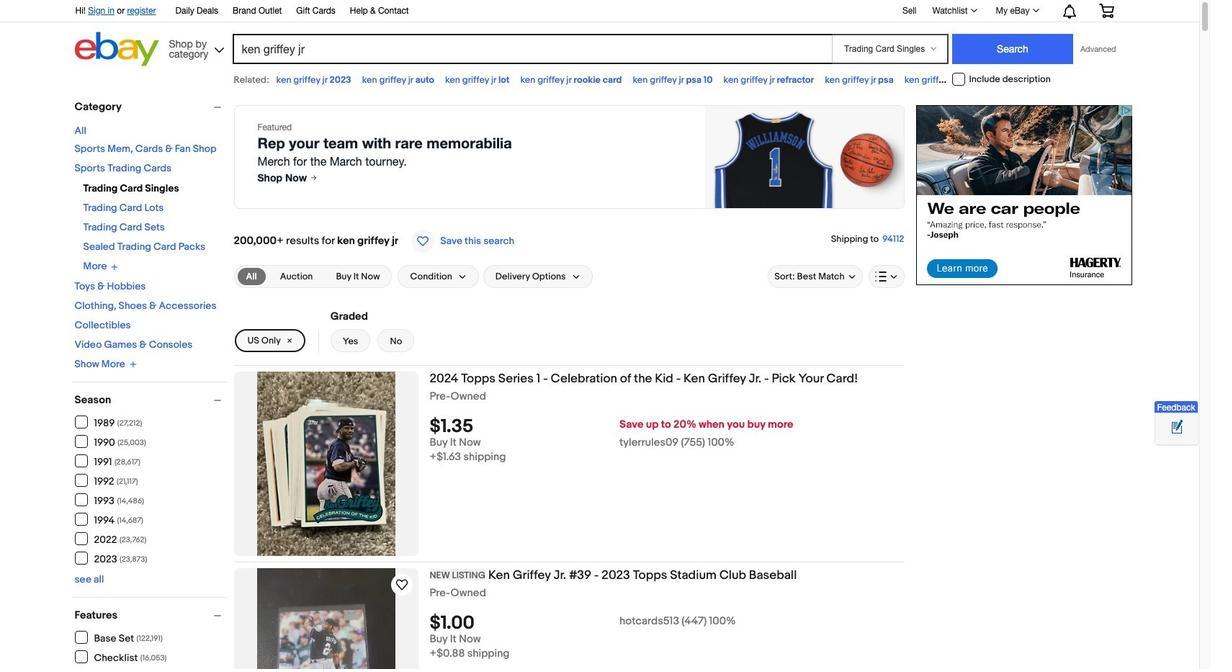 Task type: locate. For each thing, give the bounding box(es) containing it.
None submit
[[952, 34, 1073, 64]]

banner
[[67, 0, 1125, 70]]

ken griffey jr. #39 - 2023 topps stadium club baseball image
[[257, 568, 395, 669]]

heading
[[430, 372, 858, 386], [430, 568, 797, 583]]

your shopping cart image
[[1098, 4, 1115, 18]]

my ebay image
[[1033, 9, 1039, 12]]

0 vertical spatial heading
[[430, 372, 858, 386]]

2024 topps series 1 - celebration of the kid - ken griffey jr. - pick your card! image
[[257, 372, 395, 556]]

region
[[234, 105, 905, 209]]

main content
[[234, 94, 905, 669]]

watch ken griffey jr. #39 - 2023 topps stadium club baseball image
[[393, 576, 410, 594]]

advertisement element
[[916, 105, 1132, 285]]

1 vertical spatial heading
[[430, 568, 797, 583]]

2 heading from the top
[[430, 568, 797, 583]]



Task type: vqa. For each thing, say whether or not it's contained in the screenshot.
"Search for anything" text box
yes



Task type: describe. For each thing, give the bounding box(es) containing it.
watchlist image
[[971, 9, 977, 12]]

account navigation
[[67, 0, 1125, 22]]

listing options selector. list view selected. image
[[875, 271, 898, 282]]

Search for anything text field
[[235, 35, 829, 63]]

1 heading from the top
[[430, 372, 858, 386]]

save this search ken griffey jr search image
[[412, 230, 435, 253]]

All selected text field
[[246, 270, 257, 283]]



